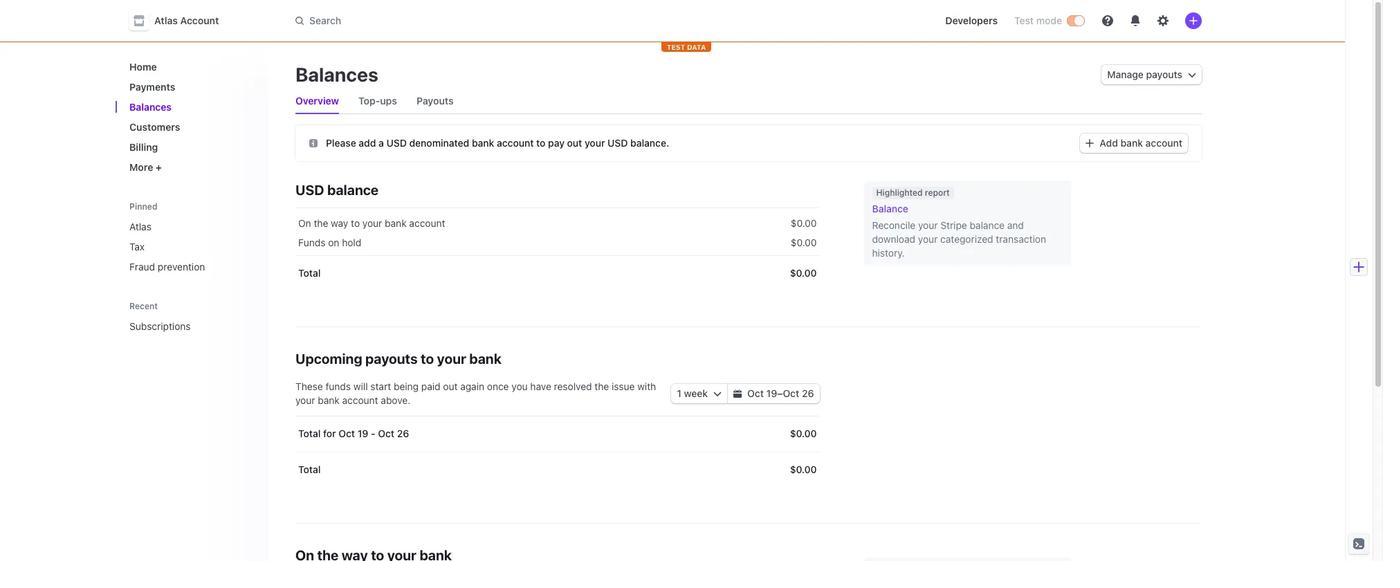 Task type: describe. For each thing, give the bounding box(es) containing it.
atlas for atlas account
[[154, 15, 178, 26]]

balances link
[[124, 95, 257, 118]]

fraud
[[129, 261, 155, 273]]

your right pay
[[585, 137, 605, 148]]

0 vertical spatial to
[[536, 137, 546, 148]]

your left "stripe" at the top right of page
[[918, 219, 938, 231]]

paid
[[421, 381, 441, 392]]

report
[[925, 188, 950, 198]]

your right download
[[918, 233, 938, 245]]

reconcile
[[872, 219, 916, 231]]

fraud prevention link
[[124, 255, 257, 278]]

data
[[687, 43, 706, 51]]

on the way to your bank account
[[298, 217, 445, 229]]

recent
[[129, 301, 158, 311]]

1 horizontal spatial usd
[[386, 137, 407, 148]]

the inside these funds will start being paid out again once you have resolved the issue with your bank account above.
[[595, 381, 609, 392]]

Search text field
[[287, 8, 677, 34]]

resolved
[[554, 381, 592, 392]]

Search search field
[[287, 8, 677, 34]]

these
[[295, 381, 323, 392]]

tax link
[[124, 235, 257, 258]]

manage
[[1107, 69, 1144, 80]]

tab list containing overview
[[290, 89, 1202, 114]]

–
[[777, 388, 783, 399]]

balances inside core navigation links element
[[129, 101, 172, 113]]

download
[[872, 233, 916, 245]]

developers link
[[940, 10, 1003, 32]]

0 vertical spatial balance
[[327, 182, 379, 198]]

these funds will start being paid out again once you have resolved the issue with your bank account above.
[[295, 381, 656, 406]]

26 inside row
[[397, 428, 409, 439]]

once
[[487, 381, 509, 392]]

on
[[328, 237, 339, 248]]

you
[[512, 381, 528, 392]]

billing
[[129, 141, 158, 153]]

fraud prevention
[[129, 261, 205, 273]]

will
[[353, 381, 368, 392]]

above.
[[381, 394, 411, 406]]

start
[[370, 381, 391, 392]]

balance inside highlighted report balance reconcile your stripe balance and download your categorized transaction history.
[[970, 219, 1005, 231]]

ups
[[380, 95, 397, 107]]

overview
[[295, 95, 339, 107]]

please
[[326, 137, 356, 148]]

0 vertical spatial out
[[567, 137, 582, 148]]

notifications image
[[1130, 15, 1141, 26]]

please add a usd denominated bank account to pay out your usd balance.
[[326, 137, 669, 148]]

atlas account button
[[129, 11, 233, 30]]

19 inside row
[[358, 428, 368, 439]]

top-ups
[[358, 95, 397, 107]]

atlas account
[[154, 15, 219, 26]]

subscriptions
[[129, 320, 191, 332]]

payments
[[129, 81, 175, 93]]

denominated
[[409, 137, 469, 148]]

payouts for upcoming
[[365, 351, 418, 367]]

bank right denominated
[[472, 137, 494, 148]]

test mode
[[1014, 15, 1062, 26]]

account inside button
[[1146, 137, 1183, 149]]

to inside grid
[[351, 217, 360, 229]]

tax
[[129, 241, 145, 253]]

1
[[677, 388, 682, 399]]

have
[[530, 381, 551, 392]]

0 vertical spatial 19
[[766, 388, 777, 399]]

out inside these funds will start being paid out again once you have resolved the issue with your bank account above.
[[443, 381, 458, 392]]

developers
[[945, 15, 998, 26]]

and
[[1007, 219, 1024, 231]]

mode
[[1036, 15, 1062, 26]]

bank inside these funds will start being paid out again once you have resolved the issue with your bank account above.
[[318, 394, 340, 406]]

customers link
[[124, 116, 257, 138]]

a
[[379, 137, 384, 148]]

oct 19 – oct 26
[[747, 388, 814, 399]]

test data
[[667, 43, 706, 51]]

for
[[323, 428, 336, 439]]

your inside row
[[363, 217, 382, 229]]

1 horizontal spatial to
[[421, 351, 434, 367]]

total for fifth row from the top
[[298, 464, 321, 475]]

upcoming
[[295, 351, 362, 367]]

more
[[129, 161, 153, 173]]

week
[[684, 388, 708, 399]]

total for oct 19 - oct 26
[[298, 428, 409, 439]]

0 vertical spatial balances
[[295, 63, 378, 86]]

pinned navigation links element
[[124, 195, 259, 278]]

transaction
[[996, 233, 1046, 245]]

test
[[667, 43, 685, 51]]

row containing on the way to your bank account
[[295, 208, 820, 236]]

search
[[309, 15, 341, 26]]

balance.
[[630, 137, 669, 148]]

payouts
[[417, 95, 454, 107]]

total for 3rd row from the bottom
[[298, 267, 321, 279]]

being
[[394, 381, 419, 392]]

subscriptions link
[[124, 315, 237, 338]]

-
[[371, 428, 375, 439]]

top-ups link
[[353, 91, 403, 111]]

account inside these funds will start being paid out again once you have resolved the issue with your bank account above.
[[342, 394, 378, 406]]

2 total from the top
[[298, 428, 321, 439]]

add bank account
[[1100, 137, 1183, 149]]

+
[[156, 161, 162, 173]]

payouts link
[[411, 91, 459, 111]]

prevention
[[158, 261, 205, 273]]

5 row from the top
[[295, 452, 820, 488]]

more +
[[129, 161, 162, 173]]

history.
[[872, 247, 905, 259]]

balance
[[872, 203, 909, 215]]



Task type: vqa. For each thing, say whether or not it's contained in the screenshot.
footer, on the bottom
no



Task type: locate. For each thing, give the bounding box(es) containing it.
customers
[[129, 121, 180, 133]]

0 vertical spatial payouts
[[1146, 69, 1183, 80]]

1 total from the top
[[298, 267, 321, 279]]

add bank account button
[[1080, 134, 1188, 153]]

1 vertical spatial grid
[[295, 416, 820, 488]]

1 vertical spatial to
[[351, 217, 360, 229]]

home link
[[124, 55, 257, 78]]

issue
[[612, 381, 635, 392]]

payouts right manage
[[1146, 69, 1183, 80]]

svg image left add on the right top of the page
[[1086, 139, 1094, 147]]

atlas inside button
[[154, 15, 178, 26]]

upcoming payouts to your bank
[[295, 351, 502, 367]]

bank up once
[[469, 351, 502, 367]]

svg image inside add bank account button
[[1086, 139, 1094, 147]]

0 horizontal spatial out
[[443, 381, 458, 392]]

top-
[[358, 95, 380, 107]]

balances up overview
[[295, 63, 378, 86]]

26
[[802, 388, 814, 399], [397, 428, 409, 439]]

with
[[637, 381, 656, 392]]

pinned
[[129, 201, 157, 212]]

26 right –
[[802, 388, 814, 399]]

atlas link
[[124, 215, 257, 238]]

your right way
[[363, 217, 382, 229]]

1 horizontal spatial balance
[[970, 219, 1005, 231]]

svg image inside 1 week popup button
[[713, 390, 722, 398]]

0 horizontal spatial to
[[351, 217, 360, 229]]

1 vertical spatial payouts
[[365, 351, 418, 367]]

grid
[[295, 208, 820, 291], [295, 416, 820, 488]]

billing link
[[124, 136, 257, 158]]

bank
[[472, 137, 494, 148], [1121, 137, 1143, 149], [385, 217, 407, 229], [469, 351, 502, 367], [318, 394, 340, 406]]

1 week button
[[671, 384, 727, 403]]

to left pay
[[536, 137, 546, 148]]

the
[[314, 217, 328, 229], [595, 381, 609, 392]]

svg image for oct 19
[[734, 390, 742, 398]]

1 vertical spatial the
[[595, 381, 609, 392]]

total left for
[[298, 428, 321, 439]]

account
[[180, 15, 219, 26]]

categorized
[[940, 233, 993, 245]]

0 horizontal spatial svg image
[[309, 139, 318, 147]]

to
[[536, 137, 546, 148], [351, 217, 360, 229], [421, 351, 434, 367]]

svg image
[[1086, 139, 1094, 147], [713, 390, 722, 398]]

0 vertical spatial total
[[298, 267, 321, 279]]

core navigation links element
[[124, 55, 257, 179]]

usd balance
[[295, 182, 379, 198]]

1 vertical spatial balance
[[970, 219, 1005, 231]]

1 vertical spatial 19
[[358, 428, 368, 439]]

payouts inside popup button
[[1146, 69, 1183, 80]]

add
[[359, 137, 376, 148]]

2 grid from the top
[[295, 416, 820, 488]]

svg image
[[1188, 71, 1196, 79], [309, 139, 318, 147], [734, 390, 742, 398]]

test
[[1014, 15, 1034, 26]]

1 vertical spatial svg image
[[713, 390, 722, 398]]

0 vertical spatial the
[[314, 217, 328, 229]]

row containing total for
[[295, 416, 820, 452]]

0 vertical spatial svg image
[[1086, 139, 1094, 147]]

atlas
[[154, 15, 178, 26], [129, 221, 152, 233]]

0 horizontal spatial atlas
[[129, 221, 152, 233]]

row
[[295, 208, 820, 236], [295, 230, 820, 255], [295, 255, 820, 291], [295, 416, 820, 452], [295, 452, 820, 488]]

funds
[[326, 381, 351, 392]]

your up again
[[437, 351, 466, 367]]

your inside these funds will start being paid out again once you have resolved the issue with your bank account above.
[[295, 394, 315, 406]]

out right pay
[[567, 137, 582, 148]]

2 vertical spatial svg image
[[734, 390, 742, 398]]

account
[[497, 137, 534, 148], [1146, 137, 1183, 149], [409, 217, 445, 229], [342, 394, 378, 406]]

1 vertical spatial balances
[[129, 101, 172, 113]]

bank inside button
[[1121, 137, 1143, 149]]

svg image right week
[[713, 390, 722, 398]]

payouts
[[1146, 69, 1183, 80], [365, 351, 418, 367]]

atlas down the pinned
[[129, 221, 152, 233]]

atlas left account
[[154, 15, 178, 26]]

stripe
[[941, 219, 967, 231]]

bank right way
[[385, 217, 407, 229]]

2 horizontal spatial usd
[[608, 137, 628, 148]]

oct
[[747, 388, 764, 399], [783, 388, 799, 399], [339, 428, 355, 439], [378, 428, 395, 439]]

manage payouts button
[[1102, 65, 1202, 84]]

your
[[585, 137, 605, 148], [363, 217, 382, 229], [918, 219, 938, 231], [918, 233, 938, 245], [437, 351, 466, 367], [295, 394, 315, 406]]

0 vertical spatial atlas
[[154, 15, 178, 26]]

grid containing total for
[[295, 416, 820, 488]]

atlas inside pinned element
[[129, 221, 152, 233]]

0 horizontal spatial balances
[[129, 101, 172, 113]]

19
[[766, 388, 777, 399], [358, 428, 368, 439]]

the right on
[[314, 217, 328, 229]]

your down "these"
[[295, 394, 315, 406]]

1 vertical spatial out
[[443, 381, 458, 392]]

svg image right manage payouts
[[1188, 71, 1196, 79]]

1 grid from the top
[[295, 208, 820, 291]]

on
[[298, 217, 311, 229]]

0 vertical spatial grid
[[295, 208, 820, 291]]

0 horizontal spatial balance
[[327, 182, 379, 198]]

bank down funds
[[318, 394, 340, 406]]

svg image right 1 week popup button
[[734, 390, 742, 398]]

0 vertical spatial svg image
[[1188, 71, 1196, 79]]

1 horizontal spatial out
[[567, 137, 582, 148]]

tab list
[[290, 89, 1202, 114]]

0 horizontal spatial payouts
[[365, 351, 418, 367]]

pinned element
[[124, 215, 257, 278]]

overview link
[[290, 91, 345, 111]]

0 horizontal spatial 26
[[397, 428, 409, 439]]

balance up way
[[327, 182, 379, 198]]

help image
[[1102, 15, 1113, 26]]

highlighted report balance reconcile your stripe balance and download your categorized transaction history.
[[872, 188, 1046, 259]]

$0.00
[[791, 217, 817, 229], [791, 237, 817, 248], [790, 267, 817, 279], [790, 428, 817, 439], [790, 464, 817, 475]]

svg image left please
[[309, 139, 318, 147]]

highlighted
[[876, 188, 923, 198]]

balances
[[295, 63, 378, 86], [129, 101, 172, 113]]

1 horizontal spatial balances
[[295, 63, 378, 86]]

the inside row
[[314, 217, 328, 229]]

total
[[298, 267, 321, 279], [298, 428, 321, 439], [298, 464, 321, 475]]

0 horizontal spatial usd
[[295, 182, 324, 198]]

4 row from the top
[[295, 416, 820, 452]]

2 vertical spatial total
[[298, 464, 321, 475]]

1 horizontal spatial payouts
[[1146, 69, 1183, 80]]

1 horizontal spatial svg image
[[734, 390, 742, 398]]

2 horizontal spatial svg image
[[1188, 71, 1196, 79]]

recent navigation links element
[[116, 295, 268, 338]]

way
[[331, 217, 348, 229]]

add
[[1100, 137, 1118, 149]]

0 horizontal spatial svg image
[[713, 390, 722, 398]]

2 vertical spatial to
[[421, 351, 434, 367]]

1 week
[[677, 388, 708, 399]]

1 horizontal spatial atlas
[[154, 15, 178, 26]]

balance link
[[872, 202, 1063, 216]]

the left issue
[[595, 381, 609, 392]]

funds
[[298, 237, 326, 248]]

payouts for manage
[[1146, 69, 1183, 80]]

svg image inside manage payouts popup button
[[1188, 71, 1196, 79]]

payouts up start
[[365, 351, 418, 367]]

usd left balance.
[[608, 137, 628, 148]]

1 horizontal spatial the
[[595, 381, 609, 392]]

pay
[[548, 137, 565, 148]]

settings image
[[1158, 15, 1169, 26]]

usd
[[386, 137, 407, 148], [608, 137, 628, 148], [295, 182, 324, 198]]

home
[[129, 61, 157, 73]]

3 total from the top
[[298, 464, 321, 475]]

atlas for atlas
[[129, 221, 152, 233]]

again
[[460, 381, 484, 392]]

1 vertical spatial 26
[[397, 428, 409, 439]]

1 row from the top
[[295, 208, 820, 236]]

account inside grid
[[409, 217, 445, 229]]

payments link
[[124, 75, 257, 98]]

total down funds
[[298, 267, 321, 279]]

total down total for oct 19 - oct 26
[[298, 464, 321, 475]]

to right way
[[351, 217, 360, 229]]

grid containing on the way to your bank account
[[295, 208, 820, 291]]

balances down payments
[[129, 101, 172, 113]]

26 right -
[[397, 428, 409, 439]]

2 horizontal spatial to
[[536, 137, 546, 148]]

hold
[[342, 237, 361, 248]]

svg image for please add a usd denominated bank account to pay out your usd balance.
[[309, 139, 318, 147]]

1 horizontal spatial svg image
[[1086, 139, 1094, 147]]

row containing funds on hold
[[295, 230, 820, 255]]

balance up categorized in the top of the page
[[970, 219, 1005, 231]]

0 vertical spatial 26
[[802, 388, 814, 399]]

bank inside row
[[385, 217, 407, 229]]

to up paid
[[421, 351, 434, 367]]

1 horizontal spatial 19
[[766, 388, 777, 399]]

0 horizontal spatial the
[[314, 217, 328, 229]]

usd up on
[[295, 182, 324, 198]]

bank right add on the right top of the page
[[1121, 137, 1143, 149]]

svg image for add bank account
[[1086, 139, 1094, 147]]

balance
[[327, 182, 379, 198], [970, 219, 1005, 231]]

1 vertical spatial svg image
[[309, 139, 318, 147]]

3 row from the top
[[295, 255, 820, 291]]

1 horizontal spatial 26
[[802, 388, 814, 399]]

funds on hold
[[298, 237, 361, 248]]

out right paid
[[443, 381, 458, 392]]

2 row from the top
[[295, 230, 820, 255]]

1 vertical spatial total
[[298, 428, 321, 439]]

usd right a
[[386, 137, 407, 148]]

svg image for 1 week
[[713, 390, 722, 398]]

manage payouts
[[1107, 69, 1183, 80]]

0 horizontal spatial 19
[[358, 428, 368, 439]]

1 vertical spatial atlas
[[129, 221, 152, 233]]



